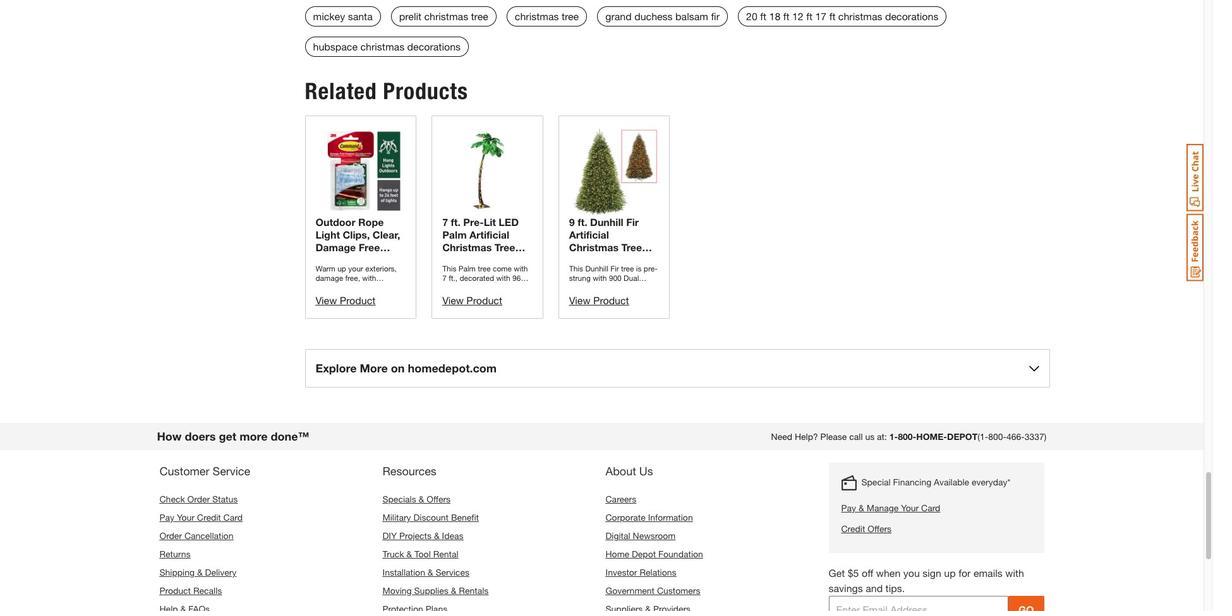 Task type: vqa. For each thing, say whether or not it's contained in the screenshot.
the Get within Get It Fast: In Stock At Store Today button
no



Task type: locate. For each thing, give the bounding box(es) containing it.
3 view product link from the left
[[443, 295, 503, 307]]

and inside "7 ft. pre-lit led palm artificial christmas tree with green leaves and 96 led lights"
[[443, 267, 461, 279]]

truck
[[383, 550, 404, 560]]

9 ft. dunhill fir artificial christmas tree with dual color led lights
[[569, 216, 644, 279]]

with inside "7 ft. pre-lit led palm artificial christmas tree with green leaves and 96 led lights"
[[443, 254, 463, 266]]

artificial
[[569, 229, 609, 241], [470, 229, 510, 241]]

2 christmas from the left
[[443, 242, 492, 254]]

2 view product link from the left
[[569, 295, 629, 307]]

1 horizontal spatial view product link
[[443, 295, 503, 307]]

christmas
[[569, 242, 619, 254], [443, 242, 492, 254]]

20 ft 18 ft 12 ft 17 ft christmas decorations
[[747, 10, 939, 22]]

view for 7 ft. pre-lit led palm artificial christmas tree with green leaves and 96 led lights
[[443, 295, 464, 307]]

led down 9
[[569, 267, 589, 279]]

tree up color
[[622, 242, 642, 254]]

0 horizontal spatial credit
[[197, 513, 221, 524]]

card up credit offers link
[[922, 503, 941, 514]]

up
[[945, 568, 956, 580]]

1 ft. from the left
[[578, 216, 588, 228]]

1 horizontal spatial lights
[[592, 267, 622, 279]]

800- right depot
[[989, 432, 1007, 443]]

benefit
[[451, 513, 479, 524]]

1 horizontal spatial order
[[187, 495, 210, 505]]

& for truck & tool rental
[[407, 550, 412, 560]]

order cancellation
[[160, 531, 234, 542]]

view product link down strips
[[316, 295, 376, 307]]

& left tool
[[407, 550, 412, 560]]

view product down 96
[[443, 295, 503, 307]]

1 christmas from the left
[[569, 242, 619, 254]]

0 horizontal spatial decorations
[[407, 40, 461, 52]]

2 view from the left
[[569, 295, 591, 307]]

0 horizontal spatial lights
[[500, 267, 530, 279]]

product down 16
[[340, 295, 376, 307]]

tips.
[[886, 583, 905, 595]]

ft. inside 9 ft. dunhill fir artificial christmas tree with dual color led lights
[[578, 216, 588, 228]]

view product
[[316, 295, 376, 307], [569, 295, 629, 307], [443, 295, 503, 307]]

hubspace christmas decorations link
[[305, 36, 469, 57]]

1 artificial from the left
[[569, 229, 609, 241]]

0 horizontal spatial ft.
[[451, 216, 461, 228]]

ft. inside "7 ft. pre-lit led palm artificial christmas tree with green leaves and 96 led lights"
[[451, 216, 461, 228]]

0 horizontal spatial with
[[443, 254, 463, 266]]

2 horizontal spatial view product
[[569, 295, 629, 307]]

20 ft 18 ft 12 ft 17 ft christmas decorations link
[[738, 6, 947, 26]]

0 vertical spatial credit
[[197, 513, 221, 524]]

your down financing
[[901, 503, 919, 514]]

view product link down dual
[[569, 295, 629, 307]]

artificial down lit
[[470, 229, 510, 241]]

1 lights from the left
[[592, 267, 622, 279]]

card inside "link"
[[922, 503, 941, 514]]

tree up leaves
[[495, 242, 515, 254]]

offers up the discount
[[427, 495, 451, 505]]

get
[[829, 568, 845, 580]]

with left dual
[[569, 254, 590, 266]]

1 view from the left
[[316, 295, 337, 307]]

1 vertical spatial order
[[160, 531, 182, 542]]

pay for pay & manage your card
[[842, 503, 857, 514]]

light
[[316, 229, 340, 241]]

order up pay your credit card link
[[187, 495, 210, 505]]

1 horizontal spatial tree
[[622, 242, 642, 254]]

1 horizontal spatial with
[[569, 254, 590, 266]]

0 horizontal spatial view
[[316, 295, 337, 307]]

1 horizontal spatial artificial
[[569, 229, 609, 241]]

3 view product from the left
[[443, 295, 503, 307]]

1 vertical spatial credit
[[842, 524, 866, 535]]

more
[[240, 430, 268, 444]]

ft right 18
[[784, 10, 790, 22]]

led right lit
[[499, 216, 519, 228]]

customer service
[[160, 465, 250, 479]]

0 horizontal spatial tree
[[495, 242, 515, 254]]

offers down the manage
[[868, 524, 892, 535]]

2 horizontal spatial view
[[569, 295, 591, 307]]

& up "recalls"
[[197, 568, 203, 579]]

2 horizontal spatial with
[[1006, 568, 1025, 580]]

everyday*
[[972, 477, 1011, 488]]

0 horizontal spatial 12
[[375, 254, 386, 266]]

specials & offers
[[383, 495, 451, 505]]

view down 96
[[443, 295, 464, 307]]

1 horizontal spatial view product
[[443, 295, 503, 307]]

led inside 9 ft. dunhill fir artificial christmas tree with dual color led lights
[[569, 267, 589, 279]]

2 horizontal spatial led
[[569, 267, 589, 279]]

services
[[436, 568, 470, 579]]

1 tree from the left
[[622, 242, 642, 254]]

0 horizontal spatial 800-
[[898, 432, 917, 443]]

2 artificial from the left
[[470, 229, 510, 241]]

& up supplies
[[428, 568, 433, 579]]

lights down leaves
[[500, 267, 530, 279]]

7 ft. pre-lit led palm artificial christmas tree with green leaves and 96 led lights link
[[443, 126, 533, 279]]

and down decorating,
[[343, 267, 361, 279]]

1 horizontal spatial offers
[[868, 524, 892, 535]]

1 horizontal spatial pay
[[842, 503, 857, 514]]

product for 16
[[340, 295, 376, 307]]

466-
[[1007, 432, 1025, 443]]

product down 96
[[467, 295, 503, 307]]

0 horizontal spatial artificial
[[470, 229, 510, 241]]

tree
[[471, 10, 489, 22], [562, 10, 579, 22]]

3 view from the left
[[443, 295, 464, 307]]

credit up cancellation
[[197, 513, 221, 524]]

view product link down 96
[[443, 295, 503, 307]]

strips
[[316, 280, 344, 292]]

ft. right 9
[[578, 216, 588, 228]]

home depot foundation
[[606, 550, 703, 560]]

christmas up dual
[[569, 242, 619, 254]]

1 horizontal spatial decorations
[[886, 10, 939, 22]]

supplies
[[414, 586, 449, 597]]

mickey santa
[[313, 10, 373, 22]]

government customers
[[606, 586, 701, 597]]

moving supplies & rentals
[[383, 586, 489, 597]]

led down green
[[477, 267, 497, 279]]

& left the manage
[[859, 503, 865, 514]]

credit offers
[[842, 524, 892, 535]]

1 vertical spatial 12
[[375, 254, 386, 266]]

1 horizontal spatial view
[[443, 295, 464, 307]]

1 horizontal spatial card
[[922, 503, 941, 514]]

credit down pay & manage your card
[[842, 524, 866, 535]]

4 ft from the left
[[830, 10, 836, 22]]

lights down dual
[[592, 267, 622, 279]]

1 horizontal spatial 800-
[[989, 432, 1007, 443]]

2 lights from the left
[[500, 267, 530, 279]]

96
[[463, 267, 475, 279]]

tool
[[415, 550, 431, 560]]

specials
[[383, 495, 416, 505]]

&
[[419, 495, 424, 505], [859, 503, 865, 514], [434, 531, 440, 542], [407, 550, 412, 560], [197, 568, 203, 579], [428, 568, 433, 579], [451, 586, 457, 597]]

projects
[[399, 531, 432, 542]]

product recalls
[[160, 586, 222, 597]]

color
[[617, 254, 644, 266]]

12
[[793, 10, 804, 22], [375, 254, 386, 266]]

christmas
[[424, 10, 468, 22], [515, 10, 559, 22], [839, 10, 883, 22], [361, 40, 405, 52]]

homedepot.com
[[408, 362, 497, 376]]

1 view product from the left
[[316, 295, 376, 307]]

green
[[466, 254, 495, 266]]

ft. right 7
[[451, 216, 461, 228]]

call
[[850, 432, 863, 443]]

and left 96
[[443, 267, 461, 279]]

7 ft. pre-lit led palm artificial christmas tree with green leaves and 96 led lights
[[443, 216, 532, 279]]

pay up credit offers
[[842, 503, 857, 514]]

product for leaves
[[467, 295, 503, 307]]

christmas down palm
[[443, 242, 492, 254]]

0 horizontal spatial christmas
[[443, 242, 492, 254]]

2 ft. from the left
[[451, 216, 461, 228]]

800-
[[898, 432, 917, 443], [989, 432, 1007, 443]]

christmas inside "7 ft. pre-lit led palm artificial christmas tree with green leaves and 96 led lights"
[[443, 242, 492, 254]]

1 horizontal spatial and
[[443, 267, 461, 279]]

ft left the "17"
[[807, 10, 813, 22]]

1 view product link from the left
[[316, 295, 376, 307]]

ft right the "17"
[[830, 10, 836, 22]]

0 horizontal spatial view product
[[316, 295, 376, 307]]

product down shipping at the left
[[160, 586, 191, 597]]

on
[[391, 362, 405, 376]]

discount
[[414, 513, 449, 524]]

view for 9 ft. dunhill fir artificial christmas tree with dual color led lights
[[569, 295, 591, 307]]

1 horizontal spatial 12
[[793, 10, 804, 22]]

with down palm
[[443, 254, 463, 266]]

view down 9 ft. dunhill fir artificial christmas tree with dual color led lights
[[569, 295, 591, 307]]

ft.
[[578, 216, 588, 228], [451, 216, 461, 228]]

1 vertical spatial decorations
[[407, 40, 461, 52]]

artificial inside 9 ft. dunhill fir artificial christmas tree with dual color led lights
[[569, 229, 609, 241]]

for
[[959, 568, 971, 580]]

1 horizontal spatial christmas
[[569, 242, 619, 254]]

view product down strips
[[316, 295, 376, 307]]

with for get $5 off when you sign up for emails with savings and tips.
[[1006, 568, 1025, 580]]

your up order cancellation link
[[177, 513, 195, 524]]

1 horizontal spatial ft.
[[578, 216, 588, 228]]

investor relations
[[606, 568, 677, 579]]

foundation
[[659, 550, 703, 560]]

us
[[866, 432, 875, 443]]

how
[[157, 430, 182, 444]]

12 down free
[[375, 254, 386, 266]]

& for pay & manage your card
[[859, 503, 865, 514]]

with inside 9 ft. dunhill fir artificial christmas tree with dual color led lights
[[569, 254, 590, 266]]

ft. for pre-
[[451, 216, 461, 228]]

pay down check
[[160, 513, 175, 524]]

0 horizontal spatial offers
[[427, 495, 451, 505]]

product down dual
[[594, 295, 629, 307]]

live chat image
[[1187, 144, 1204, 212]]

1 horizontal spatial credit
[[842, 524, 866, 535]]

card
[[922, 503, 941, 514], [224, 513, 243, 524]]

prelit christmas tree link
[[391, 6, 497, 26]]

& up military discount benefit
[[419, 495, 424, 505]]

order
[[187, 495, 210, 505], [160, 531, 182, 542]]

lights inside "7 ft. pre-lit led palm artificial christmas tree with green leaves and 96 led lights"
[[500, 267, 530, 279]]

installation & services
[[383, 568, 470, 579]]

1 horizontal spatial tree
[[562, 10, 579, 22]]

hubspace
[[313, 40, 358, 52]]

view down strips
[[316, 295, 337, 307]]

ft left 18
[[761, 10, 767, 22]]

done™
[[271, 430, 309, 444]]

& left ideas
[[434, 531, 440, 542]]

12 left the "17"
[[793, 10, 804, 22]]

and down off
[[866, 583, 883, 595]]

relations
[[640, 568, 677, 579]]

investor relations link
[[606, 568, 677, 579]]

2 view product from the left
[[569, 295, 629, 307]]

& inside "link"
[[859, 503, 865, 514]]

artificial down 9
[[569, 229, 609, 241]]

2 horizontal spatial and
[[866, 583, 883, 595]]

view
[[316, 295, 337, 307], [569, 295, 591, 307], [443, 295, 464, 307]]

card down status
[[224, 513, 243, 524]]

your
[[901, 503, 919, 514], [177, 513, 195, 524]]

1 vertical spatial offers
[[868, 524, 892, 535]]

financing
[[893, 477, 932, 488]]

16
[[364, 267, 375, 279]]

0 horizontal spatial tree
[[471, 10, 489, 22]]

2 tree from the left
[[495, 242, 515, 254]]

1 horizontal spatial your
[[901, 503, 919, 514]]

outdoor
[[316, 216, 356, 228]]

sign
[[923, 568, 942, 580]]

800- right 'at:'
[[898, 432, 917, 443]]

0 horizontal spatial view product link
[[316, 295, 376, 307]]

with right emails
[[1006, 568, 1025, 580]]

decorations
[[886, 10, 939, 22], [407, 40, 461, 52]]

palm
[[443, 229, 467, 241]]

view product down dual
[[569, 295, 629, 307]]

2 horizontal spatial view product link
[[569, 295, 629, 307]]

& for shipping & delivery
[[197, 568, 203, 579]]

emails
[[974, 568, 1003, 580]]

order up returns link
[[160, 531, 182, 542]]

0 horizontal spatial pay
[[160, 513, 175, 524]]

and
[[343, 267, 361, 279], [443, 267, 461, 279], [866, 583, 883, 595]]

0 vertical spatial decorations
[[886, 10, 939, 22]]

pay inside "pay & manage your card" "link"
[[842, 503, 857, 514]]

view product link for led
[[569, 295, 629, 307]]

with inside get $5 off when you sign up for emails with savings and tips.
[[1006, 568, 1025, 580]]

0 horizontal spatial and
[[343, 267, 361, 279]]



Task type: describe. For each thing, give the bounding box(es) containing it.
view for outdoor rope light clips, clear, damage free decorating, 12 clips and 16 strips
[[316, 295, 337, 307]]

& down services
[[451, 586, 457, 597]]

9 ft. dunhill fir artificial christmas tree with dual color led lights link
[[569, 126, 660, 279]]

christmas tree link
[[507, 6, 587, 26]]

and inside get $5 off when you sign up for emails with savings and tips.
[[866, 583, 883, 595]]

pay & manage your card link
[[842, 502, 1011, 515]]

christmas inside 9 ft. dunhill fir artificial christmas tree with dual color led lights
[[569, 242, 619, 254]]

outdoor rope light clips, clear, damage free decorating, 12 clips and 16 strips
[[316, 216, 400, 292]]

$5
[[848, 568, 859, 580]]

clips
[[316, 267, 340, 279]]

2 tree from the left
[[562, 10, 579, 22]]

tree inside 9 ft. dunhill fir artificial christmas tree with dual color led lights
[[622, 242, 642, 254]]

2 ft from the left
[[784, 10, 790, 22]]

special
[[862, 477, 891, 488]]

ideas
[[442, 531, 464, 542]]

& for specials & offers
[[419, 495, 424, 505]]

santa
[[348, 10, 373, 22]]

related products
[[305, 78, 468, 105]]

1-
[[890, 432, 898, 443]]

ft. for dunhill
[[578, 216, 588, 228]]

status
[[212, 495, 238, 505]]

20
[[747, 10, 758, 22]]

lit
[[484, 216, 496, 228]]

view product for and
[[316, 295, 376, 307]]

(1-
[[978, 432, 989, 443]]

0 horizontal spatial card
[[224, 513, 243, 524]]

outdoor rope light clips, clear, damage free decorating, 12 clips and 16 strips image
[[316, 126, 406, 216]]

prelit christmas tree
[[399, 10, 489, 22]]

military
[[383, 513, 411, 524]]

view product for green
[[443, 295, 503, 307]]

9 ft. dunhill fir artificial christmas tree with dual color led lights image
[[569, 126, 660, 216]]

shipping & delivery link
[[160, 568, 237, 579]]

grand duchess balsam fir link
[[597, 6, 728, 26]]

fir
[[711, 10, 720, 22]]

2 800- from the left
[[989, 432, 1007, 443]]

corporate
[[606, 513, 646, 524]]

savings
[[829, 583, 863, 595]]

get $5 off when you sign up for emails with savings and tips.
[[829, 568, 1025, 595]]

1 horizontal spatial led
[[499, 216, 519, 228]]

home
[[606, 550, 630, 560]]

lights inside 9 ft. dunhill fir artificial christmas tree with dual color led lights
[[592, 267, 622, 279]]

home-
[[917, 432, 948, 443]]

pay your credit card link
[[160, 513, 243, 524]]

clips,
[[343, 229, 370, 241]]

3 ft from the left
[[807, 10, 813, 22]]

digital
[[606, 531, 631, 542]]

0 horizontal spatial led
[[477, 267, 497, 279]]

diy projects & ideas link
[[383, 531, 464, 542]]

diy projects & ideas
[[383, 531, 464, 542]]

careers
[[606, 495, 637, 505]]

more
[[360, 362, 388, 376]]

and inside outdoor rope light clips, clear, damage free decorating, 12 clips and 16 strips
[[343, 267, 361, 279]]

0 vertical spatial 12
[[793, 10, 804, 22]]

duchess
[[635, 10, 673, 22]]

order cancellation link
[[160, 531, 234, 542]]

view product link for green
[[443, 295, 503, 307]]

government customers link
[[606, 586, 701, 597]]

Enter Email Address text field
[[829, 597, 1009, 612]]

product recalls link
[[160, 586, 222, 597]]

12 inside outdoor rope light clips, clear, damage free decorating, 12 clips and 16 strips
[[375, 254, 386, 266]]

help?
[[795, 432, 818, 443]]

3337)
[[1025, 432, 1047, 443]]

rental
[[433, 550, 459, 560]]

& for installation & services
[[428, 568, 433, 579]]

depot
[[948, 432, 978, 443]]

newsroom
[[633, 531, 676, 542]]

grand duchess balsam fir
[[606, 10, 720, 22]]

christmas tree
[[515, 10, 579, 22]]

special financing available everyday*
[[862, 477, 1011, 488]]

about
[[606, 465, 636, 479]]

pay & manage your card
[[842, 503, 941, 514]]

1 ft from the left
[[761, 10, 767, 22]]

about us
[[606, 465, 654, 479]]

returns
[[160, 550, 191, 560]]

feedback link image
[[1187, 214, 1204, 282]]

outdoor rope light clips, clear, damage free decorating, 12 clips and 16 strips link
[[316, 126, 406, 292]]

grand
[[606, 10, 632, 22]]

with for 7 ft. pre-lit led palm artificial christmas tree with green leaves and 96 led lights
[[443, 254, 463, 266]]

need help? please call us at: 1-800-home-depot (1-800-466-3337)
[[772, 432, 1047, 443]]

digital newsroom
[[606, 531, 676, 542]]

18
[[770, 10, 781, 22]]

artificial inside "7 ft. pre-lit led palm artificial christmas tree with green leaves and 96 led lights"
[[470, 229, 510, 241]]

recalls
[[193, 586, 222, 597]]

0 horizontal spatial your
[[177, 513, 195, 524]]

clear,
[[373, 229, 400, 241]]

installation
[[383, 568, 425, 579]]

shipping & delivery
[[160, 568, 237, 579]]

1 tree from the left
[[471, 10, 489, 22]]

cancellation
[[185, 531, 234, 542]]

free
[[359, 242, 380, 254]]

specials & offers link
[[383, 495, 451, 505]]

7 ft. pre-lit led palm artificial christmas tree with green leaves and 96 led lights image
[[443, 126, 533, 216]]

information
[[648, 513, 693, 524]]

0 vertical spatial offers
[[427, 495, 451, 505]]

7
[[443, 216, 448, 228]]

government
[[606, 586, 655, 597]]

truck & tool rental
[[383, 550, 459, 560]]

pay for pay your credit card
[[160, 513, 175, 524]]

corporate information
[[606, 513, 693, 524]]

check order status
[[160, 495, 238, 505]]

moving
[[383, 586, 412, 597]]

view product for led
[[569, 295, 629, 307]]

damage
[[316, 242, 356, 254]]

leaves
[[498, 254, 532, 266]]

pre-
[[464, 216, 484, 228]]

0 vertical spatial order
[[187, 495, 210, 505]]

product for lights
[[594, 295, 629, 307]]

view product link for and
[[316, 295, 376, 307]]

credit inside credit offers link
[[842, 524, 866, 535]]

available
[[934, 477, 970, 488]]

explore more on homedepot.com
[[316, 362, 497, 376]]

you
[[904, 568, 920, 580]]

tree inside "7 ft. pre-lit led palm artificial christmas tree with green leaves and 96 led lights"
[[495, 242, 515, 254]]

pay your credit card
[[160, 513, 243, 524]]

resources
[[383, 465, 437, 479]]

balsam
[[676, 10, 709, 22]]

0 horizontal spatial order
[[160, 531, 182, 542]]

your inside "link"
[[901, 503, 919, 514]]

military discount benefit link
[[383, 513, 479, 524]]

9
[[569, 216, 575, 228]]

digital newsroom link
[[606, 531, 676, 542]]

mickey santa link
[[305, 6, 381, 26]]

1 800- from the left
[[898, 432, 917, 443]]



